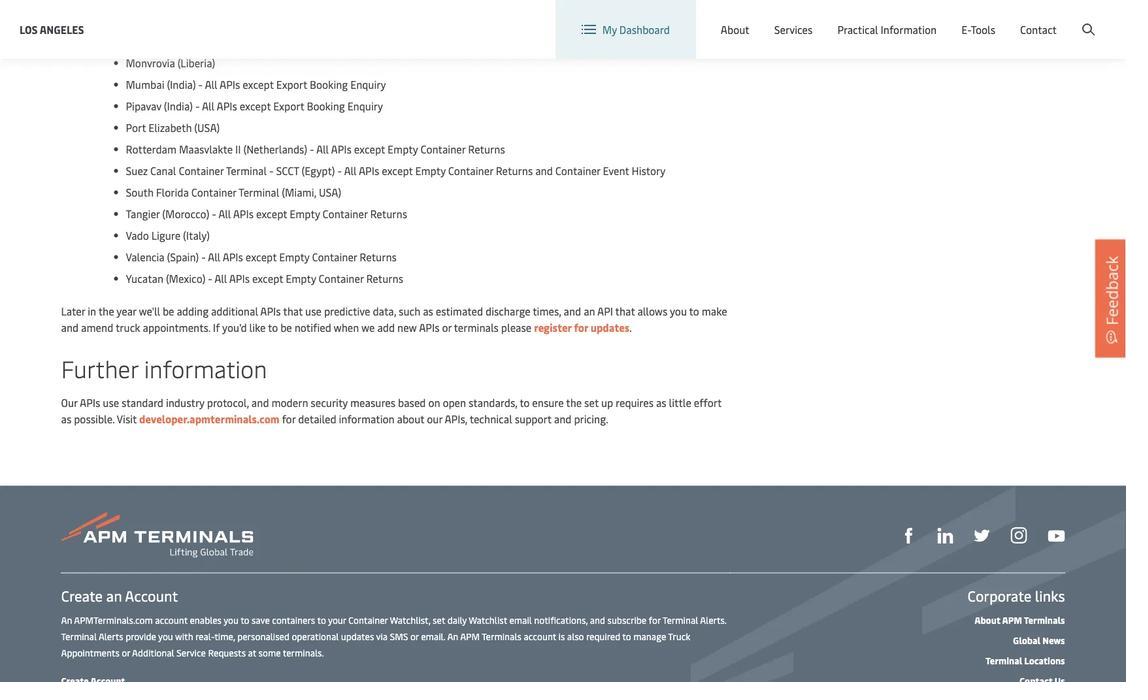 Task type: describe. For each thing, give the bounding box(es) containing it.
scct
[[276, 163, 299, 177]]

security
[[311, 395, 348, 409]]

practical
[[838, 22, 878, 36]]

use inside "our apis use standard industry protocol, and modern security measures based on open standards, to ensure the set up requires as little effort as possible. visit"
[[103, 395, 119, 409]]

notified
[[295, 320, 331, 334]]

enquiry for mumbai (india) - all apis except export booking enquiry
[[351, 77, 386, 91]]

register
[[534, 320, 572, 334]]

valencia (spain) - all apis except empty container returns
[[126, 250, 397, 264]]

history
[[632, 163, 666, 177]]

1 vertical spatial an
[[106, 586, 122, 605]]

vado
[[126, 228, 149, 242]]

an apmterminals.com account enables you to save containers to your container watchlist, set daily watchlist email notifications, and subscribe for terminal alerts. terminal alerts provide you with real-time, personalised operational updates via sms or email. an apm terminals account is also required to manage truck appointments or additional service requests at some terminals.
[[61, 614, 727, 659]]

information
[[881, 22, 937, 36]]

the inside later in the year we'll be adding additional apis that use predictive data, such as estimated discharge times, and an api that allows you to make and amend truck appointments. if you'd like to be notified when we add new apis or terminals please
[[99, 304, 114, 318]]

0 horizontal spatial as
[[61, 412, 71, 426]]

(italy)
[[183, 228, 210, 242]]

tools
[[971, 22, 996, 36]]

like
[[249, 320, 266, 334]]

all down (liberia)
[[205, 77, 217, 91]]

sms
[[390, 630, 408, 643]]

booking for pipavav (india) - all apis except export booking enquiry
[[307, 99, 345, 113]]

truck
[[116, 320, 140, 334]]

personalised
[[237, 630, 290, 643]]

global menu button
[[846, 0, 947, 39]]

via
[[376, 630, 388, 643]]

to right like
[[268, 320, 278, 334]]

corporate
[[968, 586, 1032, 605]]

alerts
[[99, 630, 123, 643]]

as inside later in the year we'll be adding additional apis that use predictive data, such as estimated discharge times, and an api that allows you to make and amend truck appointments. if you'd like to be notified when we add new apis or terminals please
[[423, 304, 433, 318]]

1 vertical spatial an
[[447, 630, 458, 643]]

suez canal container terminal - scct (egypt) - all apis except empty container returns and container event history
[[126, 163, 666, 177]]

all down 'south florida container terminal (miami, usa)'
[[218, 206, 231, 221]]

global news link
[[1013, 634, 1065, 647]]

also
[[567, 630, 584, 643]]

you inside later in the year we'll be adding additional apis that use predictive data, such as estimated discharge times, and an api that allows you to make and amend truck appointments. if you'd like to be notified when we add new apis or terminals please
[[670, 304, 687, 318]]

rotterdam maasvlakte ii (netherlands) - all apis except empty container returns
[[126, 142, 505, 156]]

los angeles
[[20, 22, 84, 36]]

0 vertical spatial terminals
[[1024, 614, 1065, 627]]

allows
[[638, 304, 668, 318]]

0 vertical spatial account
[[155, 614, 188, 627]]

effort
[[694, 395, 722, 409]]

0 vertical spatial account
[[1063, 12, 1102, 26]]

all right (egypt)
[[344, 163, 357, 177]]

- down (liberia)
[[198, 77, 203, 91]]

to left make
[[689, 304, 699, 318]]

port elizabeth (usa)
[[126, 120, 220, 134]]

apis down 'south florida container terminal (miami, usa)'
[[233, 206, 254, 221]]

further information
[[61, 352, 267, 384]]

estimated
[[436, 304, 483, 318]]

with
[[175, 630, 193, 643]]

for inside an apmterminals.com account enables you to save containers to your container watchlist, set daily watchlist email notifications, and subscribe for terminal alerts. terminal alerts provide you with real-time, personalised operational updates via sms or email. an apm terminals account is also required to manage truck appointments or additional service requests at some terminals.
[[649, 614, 661, 627]]

api
[[598, 304, 613, 318]]

is
[[559, 630, 565, 643]]

los
[[20, 22, 38, 36]]

industry
[[166, 395, 205, 409]]

global news
[[1013, 634, 1065, 647]]

0 vertical spatial updates
[[591, 320, 630, 334]]

login
[[996, 12, 1021, 26]]

tangier (morocco) - all apis except empty container returns
[[126, 206, 407, 221]]

contact button
[[1020, 0, 1057, 59]]

for for register
[[574, 320, 588, 334]]

menu
[[907, 12, 934, 26]]

watchlist
[[469, 614, 507, 627]]

global for global news
[[1013, 634, 1041, 647]]

modern
[[272, 395, 308, 409]]

you tube link
[[1048, 527, 1065, 543]]

terminal locations link
[[986, 655, 1065, 667]]

terminal down the ii
[[226, 163, 267, 177]]

we'll
[[139, 304, 160, 318]]

provide
[[126, 630, 156, 643]]

your
[[328, 614, 346, 627]]

you'd
[[222, 320, 247, 334]]

enquiry for pipavav (india) - all apis except export booking enquiry
[[348, 99, 383, 113]]

alerts.
[[700, 614, 727, 627]]

global menu
[[874, 12, 934, 26]]

terminal down global news
[[986, 655, 1023, 667]]

about for about apm terminals
[[975, 614, 1001, 627]]

apis right (egypt)
[[359, 163, 379, 177]]

e-tools button
[[962, 0, 996, 59]]

open
[[443, 395, 466, 409]]

(liberia)
[[178, 55, 215, 70]]

login / create account link
[[972, 0, 1102, 39]]

export for pipavav (india) - all apis except export booking enquiry
[[273, 99, 304, 113]]

pipavav (india) - all apis except export booking enquiry
[[126, 99, 383, 113]]

the inside "our apis use standard industry protocol, and modern security measures based on open standards, to ensure the set up requires as little effort as possible. visit"
[[566, 395, 582, 409]]

1 horizontal spatial or
[[410, 630, 419, 643]]

south
[[126, 185, 154, 199]]

new
[[398, 320, 417, 334]]

apis up (egypt)
[[331, 142, 352, 156]]

my
[[603, 22, 617, 36]]

yucatan
[[126, 271, 163, 285]]

developer.apmterminals.com link
[[139, 412, 280, 426]]

(miami,
[[282, 185, 316, 199]]

register for updates .
[[534, 320, 634, 334]]

apis up pipavav (india) - all apis except export booking enquiry at the left
[[220, 77, 240, 91]]

detailed
[[298, 412, 336, 426]]

about for about
[[721, 22, 750, 36]]

fill 44 link
[[974, 526, 990, 544]]

2 that from the left
[[616, 304, 635, 318]]

use inside later in the year we'll be adding additional apis that use predictive data, such as estimated discharge times, and an api that allows you to make and amend truck appointments. if you'd like to be notified when we add new apis or terminals please
[[305, 304, 322, 318]]

protocol,
[[207, 395, 249, 409]]

1 vertical spatial account
[[125, 586, 178, 605]]

0 horizontal spatial or
[[122, 647, 130, 659]]

apmt footer logo image
[[61, 512, 253, 558]]

terminal up appointments
[[61, 630, 97, 643]]

(india) for mumbai
[[167, 77, 196, 91]]

canal
[[150, 163, 176, 177]]

port
[[126, 120, 146, 134]]

save
[[252, 614, 270, 627]]

services
[[774, 22, 813, 36]]

terminals inside an apmterminals.com account enables you to save containers to your container watchlist, set daily watchlist email notifications, and subscribe for terminal alerts. terminal alerts provide you with real-time, personalised operational updates via sms or email. an apm terminals account is also required to manage truck appointments or additional service requests at some terminals.
[[482, 630, 522, 643]]

service
[[177, 647, 206, 659]]

ligure
[[151, 228, 181, 242]]

we
[[362, 320, 375, 334]]

1 that from the left
[[283, 304, 303, 318]]

- up (usa) at the left
[[195, 99, 200, 113]]

later in the year we'll be adding additional apis that use predictive data, such as estimated discharge times, and an api that allows you to make and amend truck appointments. if you'd like to be notified when we add new apis or terminals please
[[61, 304, 727, 334]]

monvrovia (liberia)
[[126, 55, 215, 70]]

1 horizontal spatial information
[[339, 412, 395, 426]]

usa)
[[319, 185, 341, 199]]

appointments
[[61, 647, 120, 659]]

e-tools
[[962, 22, 996, 36]]

apis inside "our apis use standard industry protocol, and modern security measures based on open standards, to ensure the set up requires as little effort as possible. visit"
[[80, 395, 100, 409]]

updates inside an apmterminals.com account enables you to save containers to your container watchlist, set daily watchlist email notifications, and subscribe for terminal alerts. terminal alerts provide you with real-time, personalised operational updates via sms or email. an apm terminals account is also required to manage truck appointments or additional service requests at some terminals.
[[341, 630, 374, 643]]

set inside an apmterminals.com account enables you to save containers to your container watchlist, set daily watchlist email notifications, and subscribe for terminal alerts. terminal alerts provide you with real-time, personalised operational updates via sms or email. an apm terminals account is also required to manage truck appointments or additional service requests at some terminals.
[[433, 614, 445, 627]]

e-
[[962, 22, 971, 36]]

switch
[[758, 12, 790, 26]]



Task type: locate. For each thing, give the bounding box(es) containing it.
global for global menu
[[874, 12, 904, 26]]

yucatan (mexico) - all apis except empty container returns
[[126, 271, 403, 285]]

.
[[630, 320, 632, 334]]

- right (spain)
[[201, 250, 206, 264]]

0 vertical spatial set
[[585, 395, 599, 409]]

tangier
[[126, 206, 160, 221]]

/
[[1024, 12, 1028, 26]]

2 horizontal spatial for
[[649, 614, 661, 627]]

0 vertical spatial an
[[584, 304, 595, 318]]

for for developer.apmterminals.com
[[282, 412, 296, 426]]

locations
[[1025, 655, 1065, 667]]

notifications,
[[534, 614, 588, 627]]

1 vertical spatial as
[[656, 395, 667, 409]]

2 vertical spatial or
[[122, 647, 130, 659]]

1 vertical spatial the
[[566, 395, 582, 409]]

twitter image
[[974, 528, 990, 544]]

rotterdam
[[126, 142, 176, 156]]

1 horizontal spatial use
[[305, 304, 322, 318]]

1 vertical spatial apm
[[460, 630, 480, 643]]

(india) for pipavav
[[164, 99, 193, 113]]

instagram image
[[1011, 528, 1027, 544]]

discharge
[[486, 304, 531, 318]]

measures
[[350, 395, 396, 409]]

0 vertical spatial global
[[874, 12, 904, 26]]

be up the appointments.
[[163, 304, 174, 318]]

1 horizontal spatial set
[[585, 395, 599, 409]]

0 vertical spatial create
[[1030, 12, 1061, 26]]

pricing.
[[574, 412, 609, 426]]

and inside "our apis use standard industry protocol, and modern security measures based on open standards, to ensure the set up requires as little effort as possible. visit"
[[252, 395, 269, 409]]

2 vertical spatial for
[[649, 614, 661, 627]]

you up time, at the left bottom
[[224, 614, 239, 627]]

requires
[[616, 395, 654, 409]]

1 horizontal spatial account
[[1063, 12, 1102, 26]]

apis,
[[445, 412, 467, 426]]

to inside "our apis use standard industry protocol, and modern security measures based on open standards, to ensure the set up requires as little effort as possible. visit"
[[520, 395, 530, 409]]

1 vertical spatial (india)
[[164, 99, 193, 113]]

(egypt)
[[302, 163, 335, 177]]

to up support
[[520, 395, 530, 409]]

an up apmterminals.com
[[106, 586, 122, 605]]

0 vertical spatial an
[[61, 614, 72, 627]]

an down daily
[[447, 630, 458, 643]]

0 vertical spatial the
[[99, 304, 114, 318]]

you
[[670, 304, 687, 318], [224, 614, 239, 627], [158, 630, 173, 643]]

0 horizontal spatial updates
[[341, 630, 374, 643]]

be left "notified"
[[281, 320, 292, 334]]

as down our
[[61, 412, 71, 426]]

export up pipavav (india) - all apis except export booking enquiry at the left
[[276, 77, 307, 91]]

0 horizontal spatial information
[[144, 352, 267, 384]]

updates down api
[[591, 320, 630, 334]]

account up with
[[155, 614, 188, 627]]

0 vertical spatial for
[[574, 320, 588, 334]]

as right the such
[[423, 304, 433, 318]]

1 horizontal spatial create
[[1030, 12, 1061, 26]]

account right contact popup button
[[1063, 12, 1102, 26]]

1 horizontal spatial about
[[975, 614, 1001, 627]]

0 horizontal spatial about
[[721, 22, 750, 36]]

empty
[[388, 142, 418, 156], [415, 163, 446, 177], [290, 206, 320, 221], [279, 250, 310, 264], [286, 271, 316, 285]]

you left with
[[158, 630, 173, 643]]

1 horizontal spatial apm
[[1002, 614, 1022, 627]]

the right in
[[99, 304, 114, 318]]

0 vertical spatial information
[[144, 352, 267, 384]]

1 vertical spatial create
[[61, 586, 103, 605]]

that up .
[[616, 304, 635, 318]]

0 vertical spatial as
[[423, 304, 433, 318]]

0 horizontal spatial set
[[433, 614, 445, 627]]

1 horizontal spatial for
[[574, 320, 588, 334]]

apm down corporate links
[[1002, 614, 1022, 627]]

watchlist,
[[390, 614, 431, 627]]

and inside an apmterminals.com account enables you to save containers to your container watchlist, set daily watchlist email notifications, and subscribe for terminal alerts. terminal alerts provide you with real-time, personalised operational updates via sms or email. an apm terminals account is also required to manage truck appointments or additional service requests at some terminals.
[[590, 614, 605, 627]]

times,
[[533, 304, 561, 318]]

vado ligure (italy)
[[126, 228, 210, 242]]

apis right new
[[419, 320, 440, 334]]

2 horizontal spatial you
[[670, 304, 687, 318]]

0 horizontal spatial the
[[99, 304, 114, 318]]

2 vertical spatial as
[[61, 412, 71, 426]]

(netherlands)
[[244, 142, 307, 156]]

our
[[427, 412, 443, 426]]

0 horizontal spatial create
[[61, 586, 103, 605]]

1 vertical spatial updates
[[341, 630, 374, 643]]

my dashboard
[[603, 22, 670, 36]]

youtube image
[[1048, 531, 1065, 542]]

information up industry
[[144, 352, 267, 384]]

1 vertical spatial terminals
[[482, 630, 522, 643]]

0 horizontal spatial an
[[61, 614, 72, 627]]

terminals
[[1024, 614, 1065, 627], [482, 630, 522, 643]]

for down modern
[[282, 412, 296, 426]]

2 horizontal spatial or
[[442, 320, 452, 334]]

(spain)
[[167, 250, 199, 264]]

create right /
[[1030, 12, 1061, 26]]

export down mumbai (india) - all apis except export booking enquiry
[[273, 99, 304, 113]]

apis up yucatan (mexico) - all apis except empty container returns
[[223, 250, 243, 264]]

1 vertical spatial global
[[1013, 634, 1041, 647]]

mumbai (india) - all apis except export booking enquiry
[[126, 77, 386, 91]]

later
[[61, 304, 85, 318]]

0 vertical spatial use
[[305, 304, 322, 318]]

1 horizontal spatial an
[[447, 630, 458, 643]]

global
[[874, 12, 904, 26], [1013, 634, 1041, 647]]

0 vertical spatial you
[[670, 304, 687, 318]]

0 horizontal spatial account
[[155, 614, 188, 627]]

export for mumbai (india) - all apis except export booking enquiry
[[276, 77, 307, 91]]

- up (egypt)
[[310, 142, 314, 156]]

0 horizontal spatial account
[[125, 586, 178, 605]]

amend
[[81, 320, 113, 334]]

account up the "provide"
[[125, 586, 178, 605]]

set up email.
[[433, 614, 445, 627]]

an up appointments
[[61, 614, 72, 627]]

updates left via on the bottom
[[341, 630, 374, 643]]

1 vertical spatial set
[[433, 614, 445, 627]]

0 vertical spatial enquiry
[[351, 77, 386, 91]]

requests
[[208, 647, 246, 659]]

1 horizontal spatial the
[[566, 395, 582, 409]]

email.
[[421, 630, 445, 643]]

1 horizontal spatial be
[[281, 320, 292, 334]]

0 horizontal spatial you
[[158, 630, 173, 643]]

apis inside later in the year we'll be adding additional apis that use predictive data, such as estimated discharge times, and an api that allows you to make and amend truck appointments. if you'd like to be notified when we add new apis or terminals please
[[419, 320, 440, 334]]

1 vertical spatial account
[[524, 630, 556, 643]]

standards,
[[469, 395, 517, 409]]

ensure
[[532, 395, 564, 409]]

about apm terminals link
[[975, 614, 1065, 627]]

services button
[[774, 0, 813, 59]]

all up (usa) at the left
[[202, 99, 214, 113]]

use
[[305, 304, 322, 318], [103, 395, 119, 409]]

(morocco) -
[[162, 206, 216, 221]]

when
[[334, 320, 359, 334]]

south florida container terminal (miami, usa)
[[126, 185, 341, 199]]

about left switch
[[721, 22, 750, 36]]

an left api
[[584, 304, 595, 318]]

to left your
[[317, 614, 326, 627]]

0 horizontal spatial global
[[874, 12, 904, 26]]

1 vertical spatial or
[[410, 630, 419, 643]]

information
[[144, 352, 267, 384], [339, 412, 395, 426]]

or right sms
[[410, 630, 419, 643]]

switch location button
[[738, 12, 832, 26]]

0 vertical spatial or
[[442, 320, 452, 334]]

some
[[259, 647, 281, 659]]

additional
[[132, 647, 174, 659]]

0 horizontal spatial for
[[282, 412, 296, 426]]

to down subscribe
[[623, 630, 631, 643]]

1 vertical spatial about
[[975, 614, 1001, 627]]

1 vertical spatial for
[[282, 412, 296, 426]]

1 vertical spatial use
[[103, 395, 119, 409]]

0 horizontal spatial be
[[163, 304, 174, 318]]

that
[[283, 304, 303, 318], [616, 304, 635, 318]]

or down alerts at the bottom left
[[122, 647, 130, 659]]

(usa)
[[194, 120, 220, 134]]

facebook image
[[901, 528, 917, 544]]

developer.apmterminals.com for detailed information about our apis, technical support and pricing.
[[139, 412, 609, 426]]

1 vertical spatial booking
[[307, 99, 345, 113]]

ii
[[235, 142, 241, 156]]

florida
[[156, 185, 189, 199]]

linkedin image
[[938, 528, 953, 544]]

terminal locations
[[986, 655, 1065, 667]]

- left scct
[[269, 163, 274, 177]]

1 vertical spatial export
[[273, 99, 304, 113]]

for right register
[[574, 320, 588, 334]]

booking for mumbai (india) - all apis except export booking enquiry
[[310, 77, 348, 91]]

(india) down monvrovia (liberia)
[[167, 77, 196, 91]]

terminal up truck
[[663, 614, 698, 627]]

about down 'corporate'
[[975, 614, 1001, 627]]

add
[[377, 320, 395, 334]]

0 horizontal spatial apm
[[460, 630, 480, 643]]

that up "notified"
[[283, 304, 303, 318]]

please
[[501, 320, 532, 334]]

2 vertical spatial you
[[158, 630, 173, 643]]

1 horizontal spatial as
[[423, 304, 433, 318]]

terminals down watchlist
[[482, 630, 522, 643]]

use up "notified"
[[305, 304, 322, 318]]

an inside later in the year we'll be adding additional apis that use predictive data, such as estimated discharge times, and an api that allows you to make and amend truck appointments. if you'd like to be notified when we add new apis or terminals please
[[584, 304, 595, 318]]

1 horizontal spatial you
[[224, 614, 239, 627]]

developer.apmterminals.com
[[139, 412, 280, 426]]

(india) up port elizabeth (usa)
[[164, 99, 193, 113]]

1 horizontal spatial that
[[616, 304, 635, 318]]

apis up "possible."
[[80, 395, 100, 409]]

for up manage
[[649, 614, 661, 627]]

apm inside an apmterminals.com account enables you to save containers to your container watchlist, set daily watchlist email notifications, and subscribe for terminal alerts. terminal alerts provide you with real-time, personalised operational updates via sms or email. an apm terminals account is also required to manage truck appointments or additional service requests at some terminals.
[[460, 630, 480, 643]]

the up pricing.
[[566, 395, 582, 409]]

1 horizontal spatial updates
[[591, 320, 630, 334]]

or inside later in the year we'll be adding additional apis that use predictive data, such as estimated discharge times, and an api that allows you to make and amend truck appointments. if you'd like to be notified when we add new apis or terminals please
[[442, 320, 452, 334]]

terminals up global news
[[1024, 614, 1065, 627]]

apis down valencia (spain) - all apis except empty container returns
[[229, 271, 250, 285]]

0 horizontal spatial an
[[106, 586, 122, 605]]

terminal up tangier (morocco) - all apis except empty container returns
[[239, 185, 279, 199]]

if
[[213, 320, 220, 334]]

make
[[702, 304, 727, 318]]

our apis use standard industry protocol, and modern security measures based on open standards, to ensure the set up requires as little effort as possible. visit
[[61, 395, 722, 426]]

updates
[[591, 320, 630, 334], [341, 630, 374, 643]]

predictive
[[324, 304, 370, 318]]

standard
[[122, 395, 163, 409]]

technical
[[470, 412, 512, 426]]

apmterminals.com
[[74, 614, 153, 627]]

switch location
[[758, 12, 832, 26]]

0 horizontal spatial use
[[103, 395, 119, 409]]

0 vertical spatial booking
[[310, 77, 348, 91]]

information down measures
[[339, 412, 395, 426]]

further
[[61, 352, 138, 384]]

1 vertical spatial information
[[339, 412, 395, 426]]

to left save
[[241, 614, 249, 627]]

los angeles link
[[20, 21, 84, 38]]

0 vertical spatial (india)
[[167, 77, 196, 91]]

2 horizontal spatial as
[[656, 395, 667, 409]]

0 vertical spatial export
[[276, 77, 307, 91]]

create up apmterminals.com
[[61, 586, 103, 605]]

0 horizontal spatial terminals
[[482, 630, 522, 643]]

1 horizontal spatial account
[[524, 630, 556, 643]]

set inside "our apis use standard industry protocol, and modern security measures based on open standards, to ensure the set up requires as little effort as possible. visit"
[[585, 395, 599, 409]]

apm down daily
[[460, 630, 480, 643]]

visit
[[117, 412, 137, 426]]

adding
[[177, 304, 209, 318]]

1 vertical spatial be
[[281, 320, 292, 334]]

account left is
[[524, 630, 556, 643]]

valencia
[[126, 250, 164, 264]]

1 vertical spatial enquiry
[[348, 99, 383, 113]]

0 horizontal spatial that
[[283, 304, 303, 318]]

as left little
[[656, 395, 667, 409]]

use up visit
[[103, 395, 119, 409]]

or down estimated in the left top of the page
[[442, 320, 452, 334]]

global inside button
[[874, 12, 904, 26]]

- right (egypt)
[[338, 163, 342, 177]]

set left up
[[585, 395, 599, 409]]

container inside an apmterminals.com account enables you to save containers to your container watchlist, set daily watchlist email notifications, and subscribe for terminal alerts. terminal alerts provide you with real-time, personalised operational updates via sms or email. an apm terminals account is also required to manage truck appointments or additional service requests at some terminals.
[[349, 614, 388, 627]]

year
[[117, 304, 136, 318]]

you right the allows
[[670, 304, 687, 318]]

1 horizontal spatial terminals
[[1024, 614, 1065, 627]]

apm
[[1002, 614, 1022, 627], [460, 630, 480, 643]]

apis up (usa) at the left
[[217, 99, 237, 113]]

1 horizontal spatial an
[[584, 304, 595, 318]]

the
[[99, 304, 114, 318], [566, 395, 582, 409]]

0 vertical spatial about
[[721, 22, 750, 36]]

0 vertical spatial apm
[[1002, 614, 1022, 627]]

1 horizontal spatial global
[[1013, 634, 1041, 647]]

appointments.
[[143, 320, 210, 334]]

based
[[398, 395, 426, 409]]

feedback button
[[1096, 240, 1126, 358]]

subscribe
[[608, 614, 647, 627]]

up
[[601, 395, 613, 409]]

about
[[397, 412, 425, 426]]

0 vertical spatial be
[[163, 304, 174, 318]]

pipavav
[[126, 99, 161, 113]]

truck
[[668, 630, 691, 643]]

instagram link
[[1011, 526, 1027, 544]]

1 vertical spatial you
[[224, 614, 239, 627]]



Task type: vqa. For each thing, say whether or not it's contained in the screenshot.
TERMINALS.
yes



